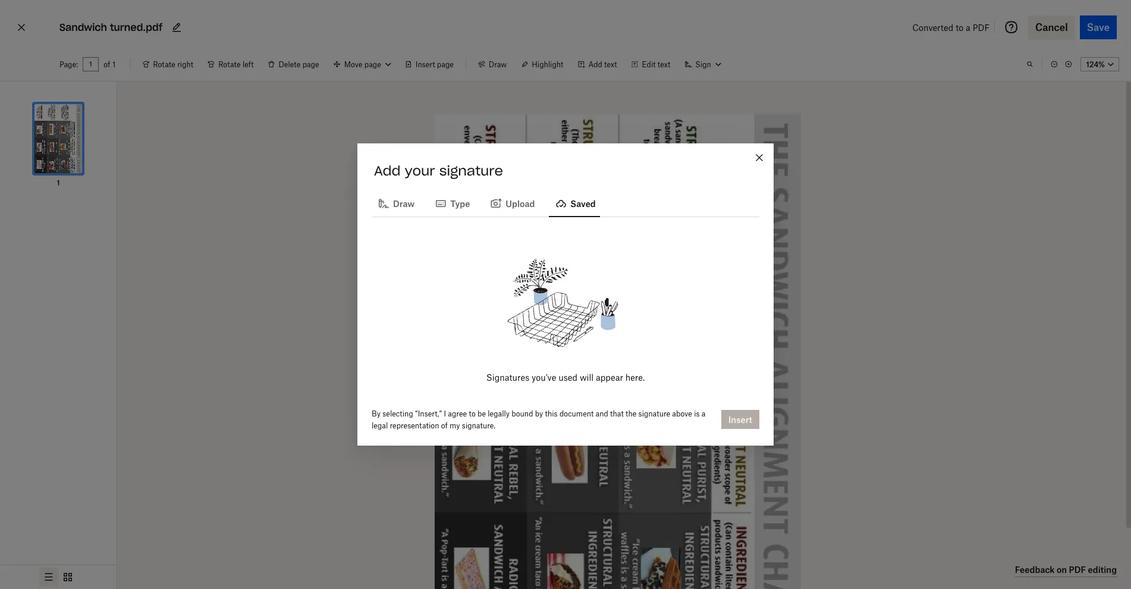 Task type: vqa. For each thing, say whether or not it's contained in the screenshot.
here.
yes



Task type: describe. For each thing, give the bounding box(es) containing it.
by selecting "insert," i agree to be legally bound by this document and that the signature above is a legal representation of my signature.
[[372, 409, 706, 430]]

add text button
[[571, 55, 624, 74]]

appear
[[596, 372, 623, 382]]

add for add your signature
[[374, 162, 401, 179]]

is
[[694, 409, 700, 418]]

rotate right
[[153, 60, 193, 69]]

rotate for rotate right
[[153, 60, 175, 69]]

pdf
[[973, 22, 990, 32]]

1 horizontal spatial to
[[956, 22, 964, 32]]

rotate for rotate left
[[218, 60, 241, 69]]

document
[[560, 409, 594, 418]]

your
[[405, 162, 435, 179]]

right
[[177, 60, 193, 69]]

rotate left
[[218, 60, 254, 69]]

delete page button
[[261, 55, 326, 74]]

delete page
[[279, 60, 319, 69]]

edit text
[[642, 60, 671, 69]]

converted
[[913, 22, 954, 32]]

sandwich turned.pdf
[[59, 21, 162, 33]]

draw inside add your signature dialog
[[393, 198, 415, 209]]

legally
[[488, 409, 510, 418]]

by
[[372, 409, 381, 418]]

tab list inside add your signature dialog
[[372, 189, 760, 217]]

signatures you've used will appear here.
[[487, 372, 645, 382]]

left
[[243, 60, 254, 69]]

page:
[[59, 60, 78, 69]]

insert page
[[416, 60, 454, 69]]

insert
[[416, 60, 435, 69]]

signatures
[[487, 372, 530, 382]]

that
[[611, 409, 624, 418]]

this
[[545, 409, 558, 418]]

add your signature
[[374, 162, 503, 179]]

text for edit text
[[658, 60, 671, 69]]

delete
[[279, 60, 301, 69]]

of inside by selecting "insert," i agree to be legally bound by this document and that the signature above is a legal representation of my signature.
[[441, 421, 448, 430]]

draw button
[[471, 55, 514, 74]]

upload
[[506, 198, 535, 209]]

will
[[580, 372, 594, 382]]

highlight
[[532, 60, 564, 69]]

and
[[596, 409, 609, 418]]

edit
[[642, 60, 656, 69]]

a inside by selecting "insert," i agree to be legally bound by this document and that the signature above is a legal representation of my signature.
[[702, 409, 706, 418]]

edit text button
[[624, 55, 678, 74]]

page 1. selected thumbnail preview element
[[20, 91, 96, 189]]

highlight button
[[514, 55, 571, 74]]

type
[[451, 198, 470, 209]]

add your signature dialog
[[358, 143, 774, 446]]



Task type: locate. For each thing, give the bounding box(es) containing it.
1 vertical spatial 1
[[57, 178, 60, 187]]

draw left highlight button
[[489, 60, 507, 69]]

text for add text
[[605, 60, 617, 69]]

text
[[605, 60, 617, 69], [658, 60, 671, 69]]

1 vertical spatial draw
[[393, 198, 415, 209]]

signature
[[440, 162, 503, 179], [639, 409, 671, 418]]

add
[[589, 60, 603, 69], [374, 162, 401, 179]]

bound
[[512, 409, 533, 418]]

1 page from the left
[[303, 60, 319, 69]]

Button to change sidebar list view to grid view radio
[[58, 568, 77, 587]]

rotate right button
[[135, 55, 201, 74]]

1 rotate from the left
[[153, 60, 175, 69]]

1 horizontal spatial page
[[437, 60, 454, 69]]

page right "delete"
[[303, 60, 319, 69]]

1
[[113, 60, 116, 69], [57, 178, 60, 187]]

option group
[[0, 565, 117, 589]]

a right is
[[702, 409, 706, 418]]

1 text from the left
[[605, 60, 617, 69]]

of 1
[[104, 60, 116, 69]]

page inside "button"
[[303, 60, 319, 69]]

Button to change sidebar grid view to list view radio
[[39, 568, 58, 587]]

page
[[303, 60, 319, 69], [437, 60, 454, 69]]

None number field
[[89, 59, 93, 69]]

i
[[444, 409, 446, 418]]

1 horizontal spatial 1
[[113, 60, 116, 69]]

0 vertical spatial to
[[956, 22, 964, 32]]

text inside button
[[605, 60, 617, 69]]

add inside dialog
[[374, 162, 401, 179]]

1 horizontal spatial add
[[589, 60, 603, 69]]

2 page from the left
[[437, 60, 454, 69]]

be
[[478, 409, 486, 418]]

1 horizontal spatial a
[[966, 22, 971, 32]]

a
[[966, 22, 971, 32], [702, 409, 706, 418]]

1 vertical spatial of
[[441, 421, 448, 430]]

add left your
[[374, 162, 401, 179]]

1 horizontal spatial signature
[[639, 409, 671, 418]]

0 horizontal spatial add
[[374, 162, 401, 179]]

1 vertical spatial a
[[702, 409, 706, 418]]

signature up type
[[440, 162, 503, 179]]

rotate left left
[[218, 60, 241, 69]]

insert page button
[[398, 55, 461, 74]]

0 vertical spatial add
[[589, 60, 603, 69]]

"insert,"
[[415, 409, 442, 418]]

2 rotate from the left
[[218, 60, 241, 69]]

representation
[[390, 421, 439, 430]]

legal
[[372, 421, 388, 430]]

0 horizontal spatial 1
[[57, 178, 60, 187]]

0 horizontal spatial of
[[104, 60, 110, 69]]

a left pdf
[[966, 22, 971, 32]]

0 horizontal spatial page
[[303, 60, 319, 69]]

turned.pdf
[[110, 21, 162, 33]]

0 horizontal spatial a
[[702, 409, 706, 418]]

text right edit
[[658, 60, 671, 69]]

of down 'sandwich turned.pdf'
[[104, 60, 110, 69]]

add inside button
[[589, 60, 603, 69]]

0 vertical spatial draw
[[489, 60, 507, 69]]

the
[[626, 409, 637, 418]]

rotate left right
[[153, 60, 175, 69]]

page right the insert
[[437, 60, 454, 69]]

1 vertical spatial add
[[374, 162, 401, 179]]

0 vertical spatial of
[[104, 60, 110, 69]]

above
[[673, 409, 693, 418]]

selecting
[[383, 409, 413, 418]]

my
[[450, 421, 460, 430]]

converted to a pdf
[[913, 22, 990, 32]]

add text
[[589, 60, 617, 69]]

sandwich
[[59, 21, 107, 33]]

page inside button
[[437, 60, 454, 69]]

0 vertical spatial a
[[966, 22, 971, 32]]

1 vertical spatial to
[[469, 409, 476, 418]]

1 vertical spatial signature
[[639, 409, 671, 418]]

0 horizontal spatial draw
[[393, 198, 415, 209]]

signature.
[[462, 421, 496, 430]]

page for insert page
[[437, 60, 454, 69]]

tab list
[[372, 189, 760, 217]]

page for delete page
[[303, 60, 319, 69]]

1 horizontal spatial text
[[658, 60, 671, 69]]

1 horizontal spatial draw
[[489, 60, 507, 69]]

rotate left button
[[201, 55, 261, 74]]

1 horizontal spatial of
[[441, 421, 448, 430]]

agree
[[448, 409, 467, 418]]

0 horizontal spatial signature
[[440, 162, 503, 179]]

0 horizontal spatial rotate
[[153, 60, 175, 69]]

text left edit
[[605, 60, 617, 69]]

used
[[559, 372, 578, 382]]

of left my
[[441, 421, 448, 430]]

to inside by selecting "insert," i agree to be legally bound by this document and that the signature above is a legal representation of my signature.
[[469, 409, 476, 418]]

signature inside by selecting "insert," i agree to be legally bound by this document and that the signature above is a legal representation of my signature.
[[639, 409, 671, 418]]

you've
[[532, 372, 557, 382]]

to left be
[[469, 409, 476, 418]]

draw
[[489, 60, 507, 69], [393, 198, 415, 209]]

draw inside draw button
[[489, 60, 507, 69]]

by
[[535, 409, 543, 418]]

0 vertical spatial 1
[[113, 60, 116, 69]]

cancel image
[[14, 18, 29, 37]]

2 text from the left
[[658, 60, 671, 69]]

0 vertical spatial signature
[[440, 162, 503, 179]]

to
[[956, 22, 964, 32], [469, 409, 476, 418]]

add for add text
[[589, 60, 603, 69]]

here.
[[626, 372, 645, 382]]

draw down your
[[393, 198, 415, 209]]

0 horizontal spatial to
[[469, 409, 476, 418]]

to left pdf
[[956, 22, 964, 32]]

text inside "button"
[[658, 60, 671, 69]]

saved
[[571, 198, 596, 209]]

0 horizontal spatial text
[[605, 60, 617, 69]]

1 horizontal spatial rotate
[[218, 60, 241, 69]]

add right highlight on the left top
[[589, 60, 603, 69]]

rotate
[[153, 60, 175, 69], [218, 60, 241, 69]]

signature right the
[[639, 409, 671, 418]]

of
[[104, 60, 110, 69], [441, 421, 448, 430]]

tab list containing draw
[[372, 189, 760, 217]]



